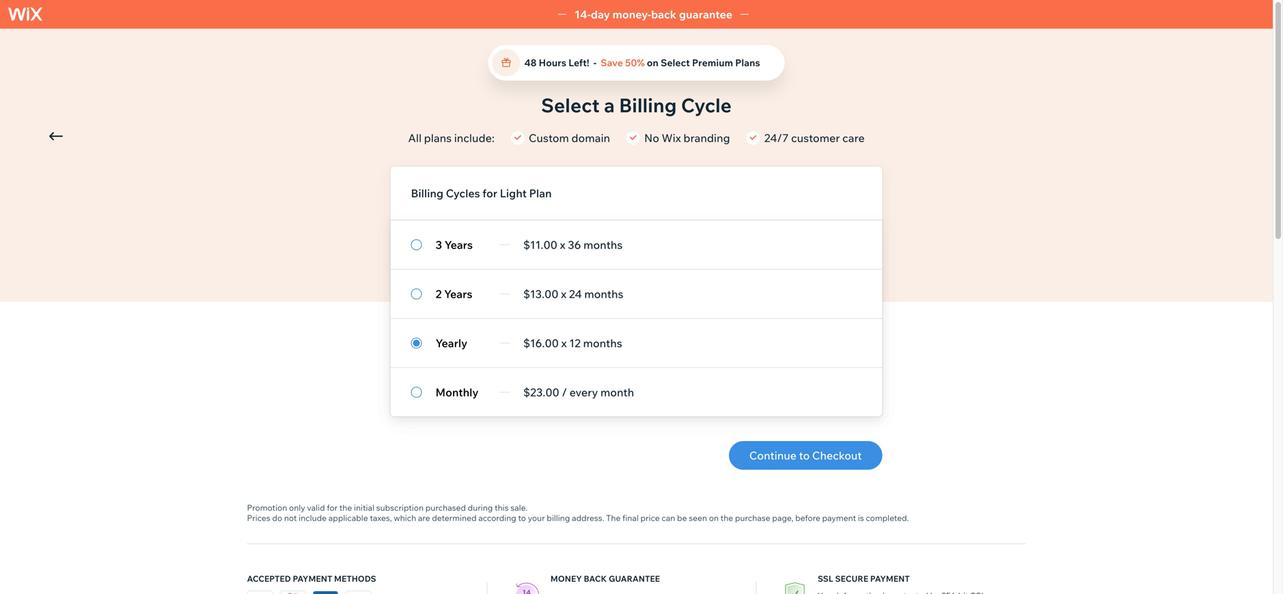 Task type: locate. For each thing, give the bounding box(es) containing it.
continue
[[750, 449, 797, 463]]

monthly
[[436, 386, 479, 400]]

for
[[483, 187, 498, 200], [327, 503, 338, 513]]

the
[[340, 503, 352, 513], [721, 513, 734, 524]]

to
[[799, 449, 810, 463], [518, 513, 526, 524]]

select
[[661, 57, 690, 69], [541, 93, 600, 117]]

x left 24
[[561, 287, 567, 301]]

1 vertical spatial to
[[518, 513, 526, 524]]

years right the 2
[[444, 287, 473, 301]]

1 horizontal spatial to
[[799, 449, 810, 463]]

select left premium
[[661, 57, 690, 69]]

1 horizontal spatial for
[[483, 187, 498, 200]]

to right continue
[[799, 449, 810, 463]]

billing
[[619, 93, 677, 117], [411, 187, 444, 200]]

promotion only valid for the initial subscription purchased during this sale. prices do not include applicable taxes, which are determined according to your billing address. the final price can be seen on the purchase page, before payment is completed.
[[247, 503, 909, 524]]

1 vertical spatial for
[[327, 503, 338, 513]]

1 vertical spatial x
[[561, 287, 567, 301]]

applicable
[[329, 513, 368, 524]]

payment left methods at bottom
[[293, 574, 332, 584]]

sale.
[[511, 503, 528, 513]]

care
[[843, 131, 865, 145]]

save
[[601, 57, 623, 69]]

x left 36
[[560, 238, 566, 252]]

0 vertical spatial billing
[[619, 93, 677, 117]]

no
[[645, 131, 660, 145]]

0 horizontal spatial payment
[[293, 574, 332, 584]]

secure
[[836, 574, 869, 584]]

0 vertical spatial x
[[560, 238, 566, 252]]

customer
[[792, 131, 840, 145]]

0 horizontal spatial select
[[541, 93, 600, 117]]

initial
[[354, 503, 375, 513]]

prices
[[247, 513, 271, 524]]

0 vertical spatial on
[[647, 57, 659, 69]]

the left the purchase
[[721, 513, 734, 524]]

0 vertical spatial years
[[445, 238, 473, 252]]

the left initial
[[340, 503, 352, 513]]

back
[[651, 8, 677, 21]]

determined
[[432, 513, 477, 524]]

24/7
[[765, 131, 789, 145]]

domain
[[572, 131, 610, 145]]

2 vertical spatial months
[[583, 337, 623, 350]]

1 horizontal spatial payment
[[871, 574, 910, 584]]

2
[[436, 287, 442, 301]]

accepted payment methods
[[247, 574, 376, 584]]

select up custom domain
[[541, 93, 600, 117]]

according
[[479, 513, 517, 524]]

1 vertical spatial on
[[709, 513, 719, 524]]

can
[[662, 513, 676, 524]]

2 vertical spatial x
[[562, 337, 567, 350]]

0 horizontal spatial to
[[518, 513, 526, 524]]

years for 2 years
[[444, 287, 473, 301]]

0 vertical spatial to
[[799, 449, 810, 463]]

months for $16.00 x 12 months
[[583, 337, 623, 350]]

1 vertical spatial months
[[585, 287, 624, 301]]

for left light
[[483, 187, 498, 200]]

24
[[569, 287, 582, 301]]

page,
[[773, 513, 794, 524]]

plans
[[424, 131, 452, 145]]

years right 3
[[445, 238, 473, 252]]

12
[[570, 337, 581, 350]]

on right 50%
[[647, 57, 659, 69]]

for right valid
[[327, 503, 338, 513]]

to left your
[[518, 513, 526, 524]]

months
[[584, 238, 623, 252], [585, 287, 624, 301], [583, 337, 623, 350]]

payment right the secure
[[871, 574, 910, 584]]

1 horizontal spatial on
[[709, 513, 719, 524]]

seen
[[689, 513, 707, 524]]

1 vertical spatial select
[[541, 93, 600, 117]]

0 horizontal spatial for
[[327, 503, 338, 513]]

is
[[858, 513, 865, 524]]

36
[[568, 238, 581, 252]]

billing left cycles
[[411, 187, 444, 200]]

price
[[641, 513, 660, 524]]

all
[[408, 131, 422, 145]]

48 hours left! - save 50% on select premium plans
[[525, 57, 761, 69]]

1 vertical spatial years
[[444, 287, 473, 301]]

months right 24
[[585, 287, 624, 301]]

purchase
[[735, 513, 771, 524]]

on
[[647, 57, 659, 69], [709, 513, 719, 524]]

accepted
[[247, 574, 291, 584]]

24/7 customer care
[[765, 131, 865, 145]]

billing up no
[[619, 93, 677, 117]]

on right seen
[[709, 513, 719, 524]]

0 vertical spatial for
[[483, 187, 498, 200]]

2 years
[[436, 287, 473, 301]]

valid
[[307, 503, 325, 513]]

x
[[560, 238, 566, 252], [561, 287, 567, 301], [562, 337, 567, 350]]

months right 36
[[584, 238, 623, 252]]

0 horizontal spatial the
[[340, 503, 352, 513]]

$13.00 x 24 months
[[524, 287, 624, 301]]

0 vertical spatial months
[[584, 238, 623, 252]]

months right 12
[[583, 337, 623, 350]]

3
[[436, 238, 442, 252]]

hours
[[539, 57, 567, 69]]

not
[[284, 513, 297, 524]]

all plans include:
[[408, 131, 495, 145]]

x left 12
[[562, 337, 567, 350]]

1 horizontal spatial select
[[661, 57, 690, 69]]

0 horizontal spatial billing
[[411, 187, 444, 200]]

month
[[601, 386, 634, 400]]

payment
[[823, 513, 857, 524]]

months for $13.00 x 24 months
[[585, 287, 624, 301]]



Task type: vqa. For each thing, say whether or not it's contained in the screenshot.
All
yes



Task type: describe. For each thing, give the bounding box(es) containing it.
on inside promotion only valid for the initial subscription purchased during this sale. prices do not include applicable taxes, which are determined according to your billing address. the final price can be seen on the purchase page, before payment is completed.
[[709, 513, 719, 524]]

every
[[570, 386, 598, 400]]

include
[[299, 513, 327, 524]]

14-
[[575, 8, 591, 21]]

$16.00
[[524, 337, 559, 350]]

plan
[[529, 187, 552, 200]]

which
[[394, 513, 416, 524]]

/
[[562, 386, 567, 400]]

promotion
[[247, 503, 287, 513]]

cycle
[[681, 93, 732, 117]]

during
[[468, 503, 493, 513]]

$23.00 / every month
[[524, 386, 634, 400]]

0 horizontal spatial on
[[647, 57, 659, 69]]

ssl
[[818, 574, 834, 584]]

plans
[[736, 57, 761, 69]]

include:
[[454, 131, 495, 145]]

your
[[528, 513, 545, 524]]

money back guarantee
[[551, 574, 660, 584]]

only
[[289, 503, 305, 513]]

x for $11.00
[[560, 238, 566, 252]]

checkout
[[813, 449, 862, 463]]

continue to checkout
[[750, 449, 862, 463]]

taxes,
[[370, 513, 392, 524]]

$16.00 x 12 months
[[524, 337, 623, 350]]

-
[[594, 57, 597, 69]]

years for 3 years
[[445, 238, 473, 252]]

money
[[551, 574, 582, 584]]

guarantee
[[609, 574, 660, 584]]

1 horizontal spatial the
[[721, 513, 734, 524]]

guarantee
[[679, 8, 733, 21]]

$11.00 x 36 months
[[524, 238, 623, 252]]

light
[[500, 187, 527, 200]]

premium
[[692, 57, 733, 69]]

$23.00
[[524, 386, 560, 400]]

ssl secure payment
[[818, 574, 910, 584]]

no wix branding
[[645, 131, 730, 145]]

day
[[591, 8, 610, 21]]

yearly
[[436, 337, 468, 350]]

select a billing cycle
[[541, 93, 732, 117]]

purchased
[[426, 503, 466, 513]]

address.
[[572, 513, 605, 524]]

are
[[418, 513, 430, 524]]

billing
[[547, 513, 570, 524]]

wix
[[662, 131, 681, 145]]

1 horizontal spatial billing
[[619, 93, 677, 117]]

custom
[[529, 131, 569, 145]]

back
[[584, 574, 607, 584]]

custom domain
[[529, 131, 610, 145]]

money-
[[613, 8, 651, 21]]

a
[[604, 93, 615, 117]]

continue to checkout button
[[729, 442, 883, 470]]

$13.00
[[524, 287, 559, 301]]

subscription
[[376, 503, 424, 513]]

before
[[796, 513, 821, 524]]

be
[[677, 513, 687, 524]]

billing cycles for light plan
[[411, 187, 552, 200]]

1 vertical spatial billing
[[411, 187, 444, 200]]

left!
[[569, 57, 590, 69]]

3 years
[[436, 238, 473, 252]]

1 payment from the left
[[293, 574, 332, 584]]

2 payment from the left
[[871, 574, 910, 584]]

0 vertical spatial select
[[661, 57, 690, 69]]

final
[[623, 513, 639, 524]]

for inside promotion only valid for the initial subscription purchased during this sale. prices do not include applicable taxes, which are determined according to your billing address. the final price can be seen on the purchase page, before payment is completed.
[[327, 503, 338, 513]]

x for $13.00
[[561, 287, 567, 301]]

months for $11.00 x 36 months
[[584, 238, 623, 252]]

cycles
[[446, 187, 480, 200]]

$11.00
[[524, 238, 558, 252]]

to inside button
[[799, 449, 810, 463]]

to inside promotion only valid for the initial subscription purchased during this sale. prices do not include applicable taxes, which are determined according to your billing address. the final price can be seen on the purchase page, before payment is completed.
[[518, 513, 526, 524]]

methods
[[334, 574, 376, 584]]

48
[[525, 57, 537, 69]]

14-day money-back guarantee
[[575, 8, 733, 21]]

branding
[[684, 131, 730, 145]]

do
[[272, 513, 282, 524]]

this
[[495, 503, 509, 513]]

completed.
[[866, 513, 909, 524]]

x for $16.00
[[562, 337, 567, 350]]

50%
[[625, 57, 645, 69]]

the
[[606, 513, 621, 524]]



